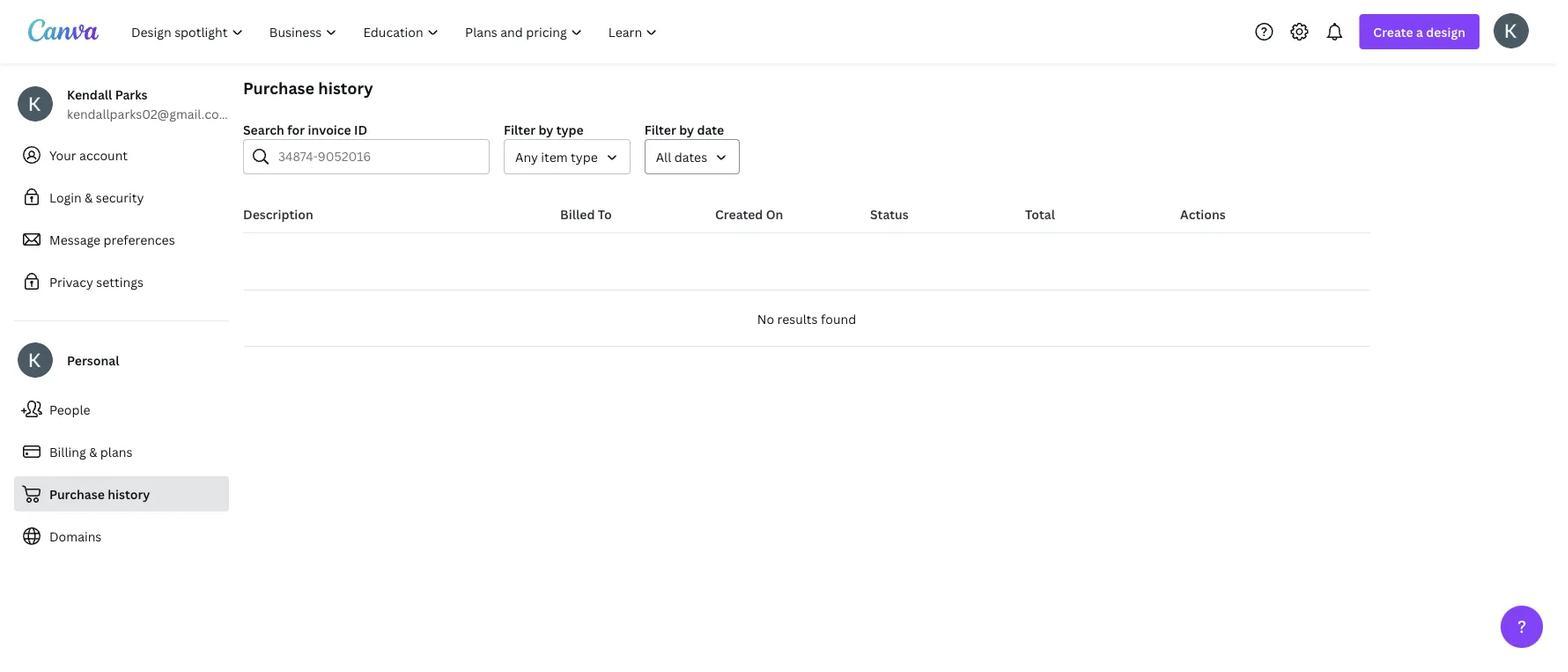 Task type: describe. For each thing, give the bounding box(es) containing it.
kendallparks02@gmail.com
[[67, 105, 230, 122]]

design
[[1426, 23, 1465, 40]]

create
[[1373, 23, 1413, 40]]

no
[[757, 310, 774, 327]]

any
[[515, 148, 538, 165]]

all dates
[[656, 148, 707, 165]]

type for filter by type
[[556, 121, 584, 138]]

invoice
[[308, 121, 351, 138]]

create a design
[[1373, 23, 1465, 40]]

billing & plans
[[49, 443, 132, 460]]

to
[[598, 206, 612, 222]]

0 vertical spatial purchase
[[243, 77, 314, 99]]

parks
[[115, 86, 148, 103]]

login & security
[[49, 189, 144, 206]]

kendall parks kendallparks02@gmail.com
[[67, 86, 230, 122]]

1 vertical spatial purchase
[[49, 486, 105, 502]]

login
[[49, 189, 82, 206]]

filter by type
[[504, 121, 584, 138]]

top level navigation element
[[120, 14, 672, 49]]

message
[[49, 231, 100, 248]]

0 vertical spatial purchase history
[[243, 77, 373, 99]]

Any item type button
[[504, 139, 630, 174]]

people link
[[14, 392, 229, 427]]

for
[[287, 121, 305, 138]]

kendall parks image
[[1494, 13, 1529, 48]]

& for billing
[[89, 443, 97, 460]]

personal
[[67, 352, 119, 369]]

status
[[870, 206, 909, 222]]

message preferences link
[[14, 222, 229, 257]]

filter by date
[[644, 121, 724, 138]]

All dates button
[[644, 139, 740, 174]]

id
[[354, 121, 367, 138]]

purchase history inside purchase history link
[[49, 486, 150, 502]]

Search for invoice ID text field
[[278, 140, 478, 173]]

account
[[79, 147, 128, 163]]

security
[[96, 189, 144, 206]]

filter for filter by type
[[504, 121, 535, 138]]

search for invoice id
[[243, 121, 367, 138]]

search
[[243, 121, 284, 138]]

your account link
[[14, 137, 229, 173]]



Task type: vqa. For each thing, say whether or not it's contained in the screenshot.
button
no



Task type: locate. For each thing, give the bounding box(es) containing it.
description
[[243, 206, 313, 222]]

& right the 'login'
[[85, 189, 93, 206]]

any item type
[[515, 148, 598, 165]]

all
[[656, 148, 671, 165]]

history up domains link
[[108, 486, 150, 502]]

billing & plans link
[[14, 434, 229, 469]]

history up id
[[318, 77, 373, 99]]

plans
[[100, 443, 132, 460]]

&
[[85, 189, 93, 206], [89, 443, 97, 460]]

created
[[715, 206, 763, 222]]

billed to
[[560, 206, 612, 222]]

2 by from the left
[[679, 121, 694, 138]]

type up any item type button
[[556, 121, 584, 138]]

& left the plans
[[89, 443, 97, 460]]

0 horizontal spatial purchase
[[49, 486, 105, 502]]

filter up all
[[644, 121, 676, 138]]

purchase history down billing & plans
[[49, 486, 150, 502]]

purchase history
[[243, 77, 373, 99], [49, 486, 150, 502]]

1 vertical spatial type
[[571, 148, 598, 165]]

billing
[[49, 443, 86, 460]]

type for any item type
[[571, 148, 598, 165]]

a
[[1416, 23, 1423, 40]]

0 horizontal spatial by
[[538, 121, 553, 138]]

on
[[766, 206, 783, 222]]

0 horizontal spatial filter
[[504, 121, 535, 138]]

date
[[697, 121, 724, 138]]

1 horizontal spatial purchase history
[[243, 77, 373, 99]]

message preferences
[[49, 231, 175, 248]]

1 vertical spatial history
[[108, 486, 150, 502]]

settings
[[96, 273, 143, 290]]

created on
[[715, 206, 783, 222]]

type right item
[[571, 148, 598, 165]]

purchase up search
[[243, 77, 314, 99]]

type
[[556, 121, 584, 138], [571, 148, 598, 165]]

type inside button
[[571, 148, 598, 165]]

2 filter from the left
[[644, 121, 676, 138]]

purchase up domains
[[49, 486, 105, 502]]

privacy settings link
[[14, 264, 229, 299]]

history
[[318, 77, 373, 99], [108, 486, 150, 502]]

dates
[[674, 148, 707, 165]]

filter for filter by date
[[644, 121, 676, 138]]

domains link
[[14, 519, 229, 554]]

actions
[[1180, 206, 1226, 222]]

1 horizontal spatial history
[[318, 77, 373, 99]]

1 horizontal spatial purchase
[[243, 77, 314, 99]]

your
[[49, 147, 76, 163]]

filter
[[504, 121, 535, 138], [644, 121, 676, 138]]

results
[[777, 310, 818, 327]]

privacy
[[49, 273, 93, 290]]

filter up 'any'
[[504, 121, 535, 138]]

0 vertical spatial history
[[318, 77, 373, 99]]

total
[[1025, 206, 1055, 222]]

0 horizontal spatial purchase history
[[49, 486, 150, 502]]

by up item
[[538, 121, 553, 138]]

create a design button
[[1359, 14, 1480, 49]]

purchase
[[243, 77, 314, 99], [49, 486, 105, 502]]

0 horizontal spatial history
[[108, 486, 150, 502]]

purchase history up search for invoice id
[[243, 77, 373, 99]]

your account
[[49, 147, 128, 163]]

preferences
[[103, 231, 175, 248]]

0 vertical spatial &
[[85, 189, 93, 206]]

& for login
[[85, 189, 93, 206]]

by
[[538, 121, 553, 138], [679, 121, 694, 138]]

1 by from the left
[[538, 121, 553, 138]]

1 vertical spatial &
[[89, 443, 97, 460]]

billed
[[560, 206, 595, 222]]

1 horizontal spatial filter
[[644, 121, 676, 138]]

by for date
[[679, 121, 694, 138]]

0 vertical spatial type
[[556, 121, 584, 138]]

people
[[49, 401, 90, 418]]

by left date
[[679, 121, 694, 138]]

privacy settings
[[49, 273, 143, 290]]

by for type
[[538, 121, 553, 138]]

kendall
[[67, 86, 112, 103]]

no results found
[[757, 310, 856, 327]]

purchase history link
[[14, 476, 229, 512]]

1 vertical spatial purchase history
[[49, 486, 150, 502]]

1 filter from the left
[[504, 121, 535, 138]]

domains
[[49, 528, 102, 545]]

item
[[541, 148, 568, 165]]

login & security link
[[14, 180, 229, 215]]

found
[[821, 310, 856, 327]]

1 horizontal spatial by
[[679, 121, 694, 138]]



